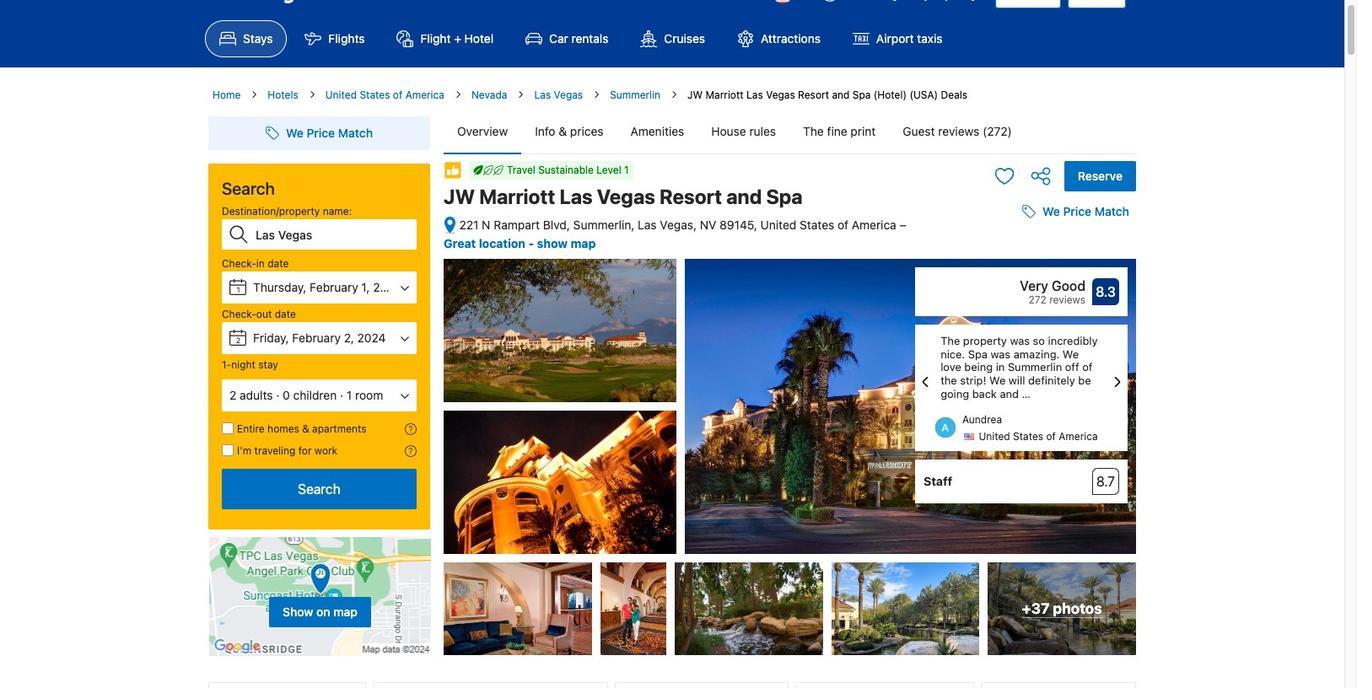 Task type: locate. For each thing, give the bounding box(es) containing it.
deals
[[941, 89, 968, 101]]

2 inside dropdown button
[[229, 388, 236, 402]]

in up thursday, in the left top of the page
[[256, 257, 265, 270]]

2 check- from the top
[[222, 308, 256, 321]]

0 vertical spatial search
[[222, 179, 275, 198]]

0 horizontal spatial resort
[[660, 185, 722, 208]]

was left 'so'
[[1010, 334, 1030, 348]]

of down definitely
[[1046, 430, 1056, 443]]

2 vertical spatial states
[[1013, 430, 1044, 443]]

in left the 'will'
[[996, 360, 1005, 374]]

match down united states of america link on the top of the page
[[338, 126, 373, 140]]

0 vertical spatial 2024
[[373, 280, 402, 294]]

spa for jw marriott las vegas resort and spa (hotel) (usa) deals
[[853, 89, 871, 101]]

0 horizontal spatial we price match
[[286, 126, 373, 140]]

in
[[256, 257, 265, 270], [996, 360, 1005, 374]]

search up 'destination/property'
[[222, 179, 275, 198]]

night
[[231, 358, 256, 371]]

1 vertical spatial check-
[[222, 308, 256, 321]]

1 horizontal spatial vegas
[[597, 185, 655, 208]]

states
[[360, 89, 390, 101], [800, 218, 834, 232], [1013, 430, 1044, 443]]

we price match down reserve button
[[1043, 204, 1129, 219]]

2 up the night
[[236, 336, 241, 345]]

united down aundrea
[[979, 430, 1010, 443]]

vegas up info & prices
[[554, 89, 583, 101]]

1 vertical spatial search
[[298, 482, 341, 497]]

map right on
[[333, 604, 358, 619]]

states inside '221 n rampart blvd, summerlin, las vegas, nv 89145, united states of america – great location - show map'
[[800, 218, 834, 232]]

united states of america down flights
[[325, 89, 444, 101]]

summerlin up amenities
[[610, 89, 661, 101]]

spa inside the property was so incredibly nice. spa was amazing. we love being in summerlin off of the strip! we will definitely be going back and …
[[968, 347, 988, 361]]

the property was so incredibly nice. spa was amazing. we love being in summerlin off of the strip! we will definitely be going back and …
[[941, 334, 1098, 400]]

0 horizontal spatial price
[[307, 126, 335, 140]]

summerlin inside the property was so incredibly nice. spa was amazing. we love being in summerlin off of the strip! we will definitely be going back and …
[[1008, 360, 1062, 374]]

marriott down travel
[[479, 185, 555, 208]]

america down flight
[[405, 89, 444, 101]]

2 vertical spatial spa
[[968, 347, 988, 361]]

united states of america down …
[[979, 430, 1098, 443]]

spa left (hotel)
[[853, 89, 871, 101]]

1 vertical spatial price
[[1063, 204, 1092, 219]]

1 horizontal spatial united
[[761, 218, 797, 232]]

search
[[222, 179, 275, 198], [298, 482, 341, 497]]

good
[[1052, 278, 1086, 294]]

1 vertical spatial 2
[[229, 388, 236, 402]]

match
[[338, 126, 373, 140], [1095, 204, 1129, 219]]

children
[[293, 388, 337, 402]]

the for the property was so incredibly nice. spa was amazing. we love being in summerlin off of the strip! we will definitely be going back and …
[[941, 334, 960, 348]]

february for friday,
[[292, 331, 341, 345]]

the
[[803, 124, 824, 138], [941, 334, 960, 348]]

map
[[571, 236, 596, 250], [333, 604, 358, 619]]

of down flight + hotel link
[[393, 89, 403, 101]]

1 horizontal spatial spa
[[853, 89, 871, 101]]

february left 2,
[[292, 331, 341, 345]]

1 horizontal spatial jw
[[688, 89, 703, 101]]

las left 'vegas,'
[[638, 218, 657, 232]]

check- for out
[[222, 308, 256, 321]]

price down united states of america link on the top of the page
[[307, 126, 335, 140]]

of right the off
[[1082, 360, 1093, 374]]

1 horizontal spatial price
[[1063, 204, 1092, 219]]

united states of america link
[[325, 88, 444, 103]]

1 vertical spatial match
[[1095, 204, 1129, 219]]

0 vertical spatial reviews
[[938, 124, 980, 138]]

1 vertical spatial america
[[852, 218, 896, 232]]

reserve button
[[1064, 161, 1136, 191]]

1 vertical spatial and
[[726, 185, 762, 208]]

the inside the property was so incredibly nice. spa was amazing. we love being in summerlin off of the strip! we will definitely be going back and …
[[941, 334, 960, 348]]

we down hotels link
[[286, 126, 304, 140]]

the left fine
[[803, 124, 824, 138]]

0 horizontal spatial &
[[302, 423, 309, 435]]

resort up 'vegas,'
[[660, 185, 722, 208]]

& right info on the left top of page
[[559, 124, 567, 138]]

and for jw marriott las vegas resort and spa
[[726, 185, 762, 208]]

0 vertical spatial spa
[[853, 89, 871, 101]]

0 horizontal spatial the
[[803, 124, 824, 138]]

united down 'flights' link
[[325, 89, 357, 101]]

2 · from the left
[[340, 388, 343, 402]]

and up 89145,
[[726, 185, 762, 208]]

united right 89145,
[[761, 218, 797, 232]]

map down summerlin,
[[571, 236, 596, 250]]

we'll show you stays where you can have the entire place to yourself image
[[405, 423, 417, 435]]

vegas down level
[[597, 185, 655, 208]]

0 horizontal spatial states
[[360, 89, 390, 101]]

entire
[[237, 423, 265, 435]]

check- up thursday, in the left top of the page
[[222, 257, 256, 270]]

1 horizontal spatial in
[[996, 360, 1005, 374]]

attractions
[[761, 31, 821, 46]]

jw
[[688, 89, 703, 101], [444, 185, 475, 208]]

1 vertical spatial summerlin
[[1008, 360, 1062, 374]]

· left 0
[[276, 388, 279, 402]]

0 horizontal spatial spa
[[766, 185, 803, 208]]

1 horizontal spatial america
[[852, 218, 896, 232]]

prices
[[570, 124, 604, 138]]

1 vertical spatial reviews
[[1049, 294, 1086, 306]]

work
[[314, 445, 337, 457]]

price
[[307, 126, 335, 140], [1063, 204, 1092, 219]]

date
[[268, 257, 289, 270], [275, 308, 296, 321]]

spa for the property was so incredibly nice. spa was amazing. we love being in summerlin off of the strip! we will definitely be going back and …
[[968, 347, 988, 361]]

(272)
[[983, 124, 1012, 138]]

date up thursday, in the left top of the page
[[268, 257, 289, 270]]

reviews right 272
[[1049, 294, 1086, 306]]

1 down check-in date
[[236, 285, 240, 294]]

1 vertical spatial united
[[761, 218, 797, 232]]

we price match down hotels link
[[286, 126, 373, 140]]

jw marriott las vegas resort and spa
[[444, 185, 803, 208]]

photos
[[1053, 600, 1102, 618]]

0 vertical spatial check-
[[222, 257, 256, 270]]

0 vertical spatial we price match
[[286, 126, 373, 140]]

and up the fine print in the top of the page
[[832, 89, 850, 101]]

0 horizontal spatial summerlin
[[610, 89, 661, 101]]

the inside the fine print link
[[803, 124, 824, 138]]

0 horizontal spatial united
[[325, 89, 357, 101]]

reserve
[[1078, 169, 1123, 183]]

reviews inside very good 272 reviews
[[1049, 294, 1086, 306]]

we left the 'will'
[[989, 374, 1006, 387]]

apartments
[[312, 423, 367, 435]]

n
[[482, 218, 490, 232]]

america left –
[[852, 218, 896, 232]]

1 vertical spatial states
[[800, 218, 834, 232]]

we price match inside search section
[[286, 126, 373, 140]]

search inside button
[[298, 482, 341, 497]]

we price match button inside search section
[[259, 118, 380, 148]]

1 inside 2 adults · 0 children · 1 room dropdown button
[[347, 388, 352, 402]]

great
[[444, 236, 476, 250]]

hotel
[[464, 31, 494, 46]]

1 vertical spatial in
[[996, 360, 1005, 374]]

states right 89145,
[[800, 218, 834, 232]]

was
[[1010, 334, 1030, 348], [991, 347, 1011, 361]]

resort for jw marriott las vegas resort and spa
[[660, 185, 722, 208]]

if you select this option, we'll show you popular business travel features like breakfast, wifi and free parking. image
[[405, 445, 417, 457], [405, 445, 417, 457]]

date right out
[[275, 308, 296, 321]]

2024 right 2,
[[357, 331, 386, 345]]

0 vertical spatial summerlin
[[610, 89, 661, 101]]

1 horizontal spatial match
[[1095, 204, 1129, 219]]

stay
[[258, 358, 278, 371]]

2 vertical spatial united
[[979, 430, 1010, 443]]

1 horizontal spatial resort
[[798, 89, 829, 101]]

221 n rampart blvd, summerlin, las vegas, nv 89145, united states of america – great location - show map
[[444, 218, 906, 250]]

· right children on the left of page
[[340, 388, 343, 402]]

jw up amenities link at the top
[[688, 89, 703, 101]]

0 vertical spatial february
[[310, 280, 358, 294]]

overview link
[[444, 110, 521, 154]]

vegas up rules
[[766, 89, 795, 101]]

and inside the property was so incredibly nice. spa was amazing. we love being in summerlin off of the strip! we will definitely be going back and …
[[1000, 387, 1019, 400]]

so
[[1033, 334, 1045, 348]]

search button
[[222, 469, 417, 509]]

0 horizontal spatial map
[[333, 604, 358, 619]]

jw up the 221
[[444, 185, 475, 208]]

1 horizontal spatial states
[[800, 218, 834, 232]]

united
[[325, 89, 357, 101], [761, 218, 797, 232], [979, 430, 1010, 443]]

2 horizontal spatial spa
[[968, 347, 988, 361]]

summerlin down 'so'
[[1008, 360, 1062, 374]]

we price match button down reserve button
[[1016, 197, 1136, 227]]

summerlin
[[610, 89, 661, 101], [1008, 360, 1062, 374]]

2 adults · 0 children · 1 room button
[[222, 380, 417, 412]]

0 vertical spatial 2
[[236, 336, 241, 345]]

0 vertical spatial united states of america
[[325, 89, 444, 101]]

and left …
[[1000, 387, 1019, 400]]

1 vertical spatial date
[[275, 308, 296, 321]]

0 vertical spatial states
[[360, 89, 390, 101]]

0 horizontal spatial we price match button
[[259, 118, 380, 148]]

very good 272 reviews
[[1020, 278, 1086, 306]]

1 horizontal spatial and
[[832, 89, 850, 101]]

house rules link
[[698, 110, 790, 154]]

resort
[[798, 89, 829, 101], [660, 185, 722, 208]]

1 right level
[[624, 164, 629, 176]]

jw for jw marriott las vegas resort and spa (hotel) (usa) deals
[[688, 89, 703, 101]]

friday, february 2, 2024
[[253, 331, 386, 345]]

& up for at bottom left
[[302, 423, 309, 435]]

1 horizontal spatial summerlin
[[1008, 360, 1062, 374]]

resort for jw marriott las vegas resort and spa (hotel) (usa) deals
[[798, 89, 829, 101]]

staff
[[924, 474, 953, 489]]

2 horizontal spatial america
[[1059, 430, 1098, 443]]

match down reserve button
[[1095, 204, 1129, 219]]

of inside '221 n rampart blvd, summerlin, las vegas, nv 89145, united states of america – great location - show map'
[[838, 218, 849, 232]]

1 vertical spatial &
[[302, 423, 309, 435]]

scored 8.3 element
[[1092, 278, 1119, 305]]

1 vertical spatial 1
[[236, 285, 240, 294]]

0 horizontal spatial and
[[726, 185, 762, 208]]

flights link
[[291, 20, 379, 57]]

car rentals
[[549, 31, 609, 46]]

home
[[213, 89, 241, 101]]

2 left adults
[[229, 388, 236, 402]]

travel sustainable level 1
[[507, 164, 629, 176]]

info & prices
[[535, 124, 604, 138]]

price down reserve button
[[1063, 204, 1092, 219]]

1 left room
[[347, 388, 352, 402]]

0 vertical spatial in
[[256, 257, 265, 270]]

1 horizontal spatial map
[[571, 236, 596, 250]]

match inside search section
[[338, 126, 373, 140]]

date for check-in date
[[268, 257, 289, 270]]

1 check- from the top
[[222, 257, 256, 270]]

spa right nice. on the right of page
[[968, 347, 988, 361]]

adults
[[240, 388, 273, 402]]

2 horizontal spatial vegas
[[766, 89, 795, 101]]

amenities
[[631, 124, 684, 138]]

-
[[528, 236, 534, 250]]

0 vertical spatial marriott
[[706, 89, 744, 101]]

0 vertical spatial resort
[[798, 89, 829, 101]]

0 vertical spatial the
[[803, 124, 824, 138]]

1 vertical spatial the
[[941, 334, 960, 348]]

0 horizontal spatial 1
[[236, 285, 240, 294]]

reviews down deals
[[938, 124, 980, 138]]

1 horizontal spatial reviews
[[1049, 294, 1086, 306]]

0 vertical spatial map
[[571, 236, 596, 250]]

2 vertical spatial 1
[[347, 388, 352, 402]]

blvd,
[[543, 218, 570, 232]]

0 horizontal spatial in
[[256, 257, 265, 270]]

match for we price match 'dropdown button' within search section
[[338, 126, 373, 140]]

2024 for friday, february 2, 2024
[[357, 331, 386, 345]]

2 horizontal spatial and
[[1000, 387, 1019, 400]]

0 vertical spatial we price match button
[[259, 118, 380, 148]]

summerlin,
[[573, 218, 635, 232]]

homes
[[267, 423, 299, 435]]

0 horizontal spatial ·
[[276, 388, 279, 402]]

vegas,
[[660, 218, 697, 232]]

february left 1,
[[310, 280, 358, 294]]

0 horizontal spatial marriott
[[479, 185, 555, 208]]

date for check-out date
[[275, 308, 296, 321]]

1 vertical spatial jw
[[444, 185, 475, 208]]

marriott up "house"
[[706, 89, 744, 101]]

1 horizontal spatial united states of america
[[979, 430, 1098, 443]]

1 horizontal spatial marriott
[[706, 89, 744, 101]]

1 vertical spatial spa
[[766, 185, 803, 208]]

272
[[1029, 294, 1047, 306]]

1 horizontal spatial 1
[[347, 388, 352, 402]]

1
[[624, 164, 629, 176], [236, 285, 240, 294], [347, 388, 352, 402]]

1 vertical spatial 2024
[[357, 331, 386, 345]]

vegas
[[554, 89, 583, 101], [766, 89, 795, 101], [597, 185, 655, 208]]

1 horizontal spatial we price match button
[[1016, 197, 1136, 227]]

2024 right 1,
[[373, 280, 402, 294]]

of inside the property was so incredibly nice. spa was amazing. we love being in summerlin off of the strip! we will definitely be going back and …
[[1082, 360, 1093, 374]]

0 horizontal spatial america
[[405, 89, 444, 101]]

search section
[[202, 103, 437, 657]]

&
[[559, 124, 567, 138], [302, 423, 309, 435]]

the up love
[[941, 334, 960, 348]]

·
[[276, 388, 279, 402], [340, 388, 343, 402]]

check- up friday, on the left of the page
[[222, 308, 256, 321]]

and
[[832, 89, 850, 101], [726, 185, 762, 208], [1000, 387, 1019, 400]]

1 horizontal spatial the
[[941, 334, 960, 348]]

resort up fine
[[798, 89, 829, 101]]

we price match
[[286, 126, 373, 140], [1043, 204, 1129, 219]]

0 vertical spatial jw
[[688, 89, 703, 101]]

strip!
[[960, 374, 986, 387]]

0 horizontal spatial search
[[222, 179, 275, 198]]

0 vertical spatial 1
[[624, 164, 629, 176]]

being
[[964, 360, 993, 374]]

i'm traveling for work
[[237, 445, 337, 457]]

search down work
[[298, 482, 341, 497]]

2 vertical spatial and
[[1000, 387, 1019, 400]]

0 vertical spatial america
[[405, 89, 444, 101]]

property
[[963, 334, 1007, 348]]

0 vertical spatial match
[[338, 126, 373, 140]]

spa down rules
[[766, 185, 803, 208]]

marriott for jw marriott las vegas resort and spa
[[479, 185, 555, 208]]

1 vertical spatial resort
[[660, 185, 722, 208]]

1 vertical spatial united states of america
[[979, 430, 1098, 443]]

house
[[711, 124, 746, 138]]

we price match button down hotels link
[[259, 118, 380, 148]]

attractions link
[[723, 20, 835, 57]]

2 for 2
[[236, 336, 241, 345]]

states down …
[[1013, 430, 1044, 443]]

of left –
[[838, 218, 849, 232]]

print
[[851, 124, 876, 138]]

1 vertical spatial marriott
[[479, 185, 555, 208]]

2 horizontal spatial states
[[1013, 430, 1044, 443]]

america up the 8.7
[[1059, 430, 1098, 443]]

guest
[[903, 124, 935, 138]]

1 vertical spatial february
[[292, 331, 341, 345]]

states down flights
[[360, 89, 390, 101]]

we price match button
[[259, 118, 380, 148], [1016, 197, 1136, 227]]

las down travel sustainable level 1
[[560, 185, 593, 208]]

1 horizontal spatial search
[[298, 482, 341, 497]]

0 horizontal spatial jw
[[444, 185, 475, 208]]

incredibly
[[1048, 334, 1098, 348]]



Task type: describe. For each thing, give the bounding box(es) containing it.
hotels link
[[268, 88, 298, 103]]

very
[[1020, 278, 1048, 294]]

taxis
[[917, 31, 943, 46]]

scored 8.7 element
[[1092, 468, 1119, 495]]

location
[[479, 236, 526, 250]]

0 horizontal spatial vegas
[[554, 89, 583, 101]]

marriott for jw marriott las vegas resort and spa (hotel) (usa) deals
[[706, 89, 744, 101]]

summerlin link
[[610, 88, 661, 103]]

stays
[[243, 31, 273, 46]]

las up info on the left top of page
[[534, 89, 551, 101]]

rules
[[749, 124, 776, 138]]

room
[[355, 388, 383, 402]]

2 horizontal spatial 1
[[624, 164, 629, 176]]

vegas for jw marriott las vegas resort and spa
[[597, 185, 655, 208]]

entire homes & apartments
[[237, 423, 367, 435]]

the for the fine print
[[803, 124, 824, 138]]

info
[[535, 124, 555, 138]]

map inside '221 n rampart blvd, summerlin, las vegas, nv 89145, united states of america – great location - show map'
[[571, 236, 596, 250]]

jw marriott las vegas resort and spa (hotel) (usa) deals link
[[688, 89, 968, 101]]

stays link
[[205, 20, 287, 57]]

0 horizontal spatial reviews
[[938, 124, 980, 138]]

show
[[537, 236, 568, 250]]

check- for in
[[222, 257, 256, 270]]

vegas for jw marriott las vegas resort and spa (hotel) (usa) deals
[[766, 89, 795, 101]]

we inside search section
[[286, 126, 304, 140]]

1 horizontal spatial &
[[559, 124, 567, 138]]

destination/property
[[222, 205, 320, 218]]

thursday,
[[253, 280, 306, 294]]

flight
[[420, 31, 451, 46]]

we up be
[[1063, 347, 1079, 361]]

click to open map view image
[[444, 216, 456, 235]]

we'll show you stays where you can have the entire place to yourself image
[[405, 423, 417, 435]]

off
[[1065, 360, 1079, 374]]

back
[[972, 387, 997, 400]]

+
[[454, 31, 461, 46]]

rated very good element
[[924, 276, 1086, 296]]

home link
[[213, 88, 241, 103]]

2 vertical spatial america
[[1059, 430, 1098, 443]]

flight + hotel link
[[382, 20, 508, 57]]

1 horizontal spatial we price match
[[1043, 204, 1129, 219]]

amazing.
[[1014, 347, 1060, 361]]

(usa)
[[910, 89, 938, 101]]

in inside search section
[[256, 257, 265, 270]]

las vegas
[[534, 89, 583, 101]]

in inside the property was so incredibly nice. spa was amazing. we love being in summerlin off of the strip! we will definitely be going back and …
[[996, 360, 1005, 374]]

spa for jw marriott las vegas resort and spa
[[766, 185, 803, 208]]

2 for 2 adults · 0 children · 1 room
[[229, 388, 236, 402]]

great location - show map button
[[444, 236, 596, 250]]

rampart
[[494, 218, 540, 232]]

was up the 'will'
[[991, 347, 1011, 361]]

show on map
[[283, 604, 358, 619]]

previous image
[[915, 372, 935, 392]]

8.3
[[1096, 284, 1116, 300]]

car rentals link
[[511, 20, 623, 57]]

check-out date
[[222, 308, 296, 321]]

the fine print
[[803, 124, 876, 138]]

+37 photos link
[[988, 563, 1136, 656]]

overview
[[457, 124, 508, 138]]

1 vertical spatial we price match button
[[1016, 197, 1136, 227]]

(hotel)
[[874, 89, 907, 101]]

will
[[1009, 374, 1025, 387]]

nv
[[700, 218, 716, 232]]

& inside search section
[[302, 423, 309, 435]]

of inside united states of america link
[[393, 89, 403, 101]]

and for jw marriott las vegas resort and spa (hotel) (usa) deals
[[832, 89, 850, 101]]

we up very
[[1043, 204, 1060, 219]]

aundrea
[[962, 413, 1002, 426]]

flights
[[328, 31, 365, 46]]

2,
[[344, 331, 354, 345]]

las inside '221 n rampart blvd, summerlin, las vegas, nv 89145, united states of america – great location - show map'
[[638, 218, 657, 232]]

destination/property name:
[[222, 205, 352, 218]]

0 horizontal spatial united states of america
[[325, 89, 444, 101]]

2024 for thursday, february 1, 2024
[[373, 280, 402, 294]]

airport taxis
[[876, 31, 943, 46]]

0
[[283, 388, 290, 402]]

america inside '221 n rampart blvd, summerlin, las vegas, nv 89145, united states of america – great location - show map'
[[852, 218, 896, 232]]

airport taxis link
[[838, 20, 957, 57]]

united inside '221 n rampart blvd, summerlin, las vegas, nv 89145, united states of america – great location - show map'
[[761, 218, 797, 232]]

1,
[[361, 280, 370, 294]]

thursday, february 1, 2024
[[253, 280, 402, 294]]

+37
[[1022, 600, 1050, 618]]

next image
[[1108, 372, 1128, 392]]

las up rules
[[747, 89, 763, 101]]

0 vertical spatial united
[[325, 89, 357, 101]]

map inside search section
[[333, 604, 358, 619]]

nevada
[[471, 89, 507, 101]]

1-
[[222, 358, 231, 371]]

house rules
[[711, 124, 776, 138]]

booking.com image
[[218, 0, 340, 3]]

out
[[256, 308, 272, 321]]

jw for jw marriott las vegas resort and spa
[[444, 185, 475, 208]]

2 horizontal spatial united
[[979, 430, 1010, 443]]

match for we price match 'dropdown button' to the bottom
[[1095, 204, 1129, 219]]

i'm
[[237, 445, 252, 457]]

1 · from the left
[[276, 388, 279, 402]]

nevada link
[[471, 88, 507, 103]]

sustainable
[[538, 164, 594, 176]]

car
[[549, 31, 568, 46]]

las vegas link
[[534, 88, 583, 103]]

show
[[283, 604, 313, 619]]

fine
[[827, 124, 847, 138]]

2 adults · 0 children · 1 room
[[229, 388, 383, 402]]

check-in date
[[222, 257, 289, 270]]

love
[[941, 360, 961, 374]]

rentals
[[571, 31, 609, 46]]

1-night stay
[[222, 358, 278, 371]]

nice.
[[941, 347, 965, 361]]

price inside search section
[[307, 126, 335, 140]]

Where are you going? field
[[249, 219, 417, 250]]

…
[[1022, 387, 1031, 400]]

cruises link
[[626, 20, 720, 57]]

the
[[941, 374, 957, 387]]

going
[[941, 387, 969, 400]]

february for thursday,
[[310, 280, 358, 294]]

+37 photos
[[1022, 600, 1102, 618]]

airport
[[876, 31, 914, 46]]

friday,
[[253, 331, 289, 345]]

89145,
[[720, 218, 757, 232]]

guest reviews (272) link
[[889, 110, 1026, 154]]

8.7
[[1097, 474, 1115, 489]]



Task type: vqa. For each thing, say whether or not it's contained in the screenshot.
'New' within "New Orleans to Cancún 4 Feb - 11 Feb · Round trip"
no



